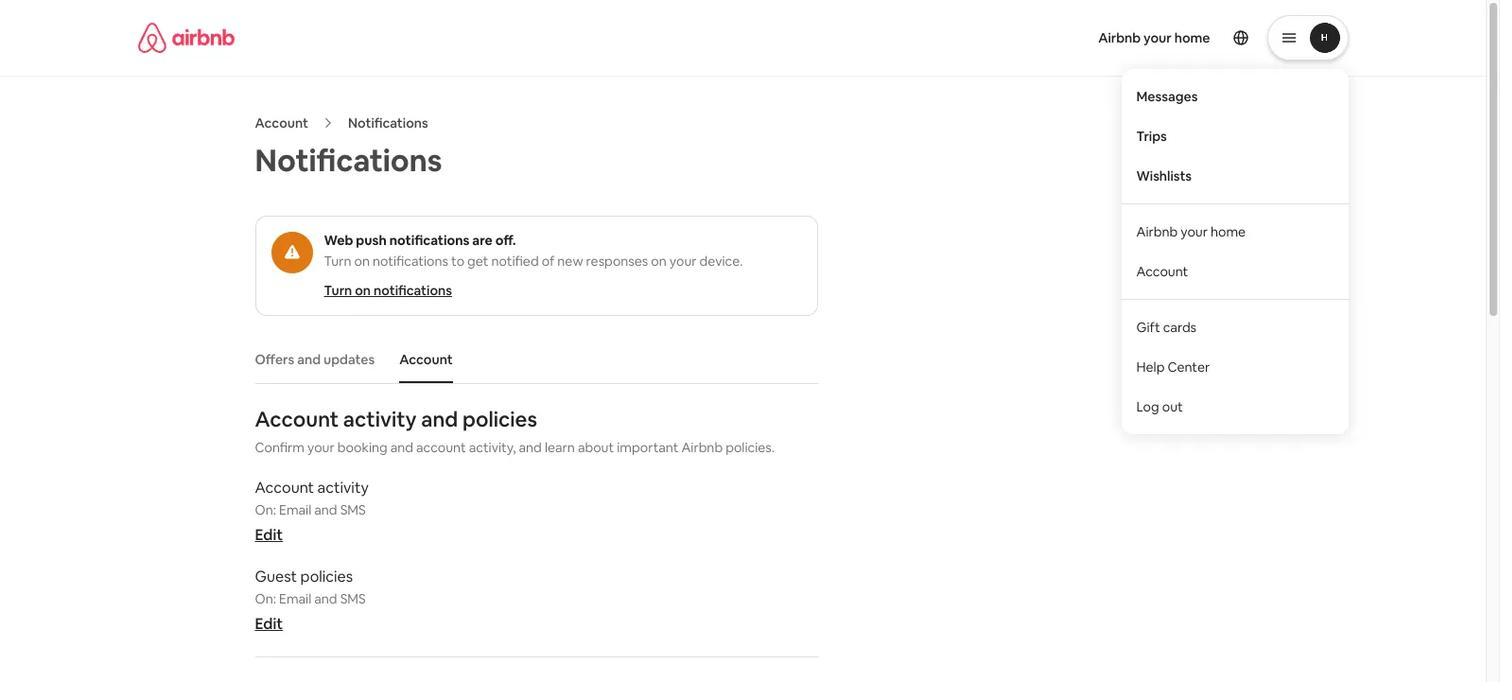 Task type: locate. For each thing, give the bounding box(es) containing it.
2 on: from the top
[[255, 591, 276, 608]]

center
[[1168, 358, 1211, 375]]

edit inside guest policies on: email and sms edit
[[255, 614, 283, 634]]

activity up booking
[[343, 406, 417, 433]]

activity
[[343, 406, 417, 433], [318, 478, 369, 498]]

0 horizontal spatial account link
[[255, 115, 308, 132]]

are
[[473, 232, 493, 249]]

edit button
[[255, 525, 283, 545], [255, 614, 283, 634]]

1 turn from the top
[[324, 253, 352, 270]]

on
[[354, 253, 370, 270], [651, 253, 667, 270], [355, 282, 371, 299]]

your right confirm
[[308, 439, 335, 456]]

on: down "guest" on the bottom left of page
[[255, 591, 276, 608]]

1 vertical spatial activity
[[318, 478, 369, 498]]

edit button down "guest" on the bottom left of page
[[255, 614, 283, 634]]

airbnb your home
[[1099, 29, 1211, 46], [1137, 223, 1246, 240]]

edit button up "guest" on the bottom left of page
[[255, 525, 283, 545]]

email
[[279, 502, 312, 519], [279, 591, 312, 608]]

1 vertical spatial edit button
[[255, 614, 283, 634]]

turn inside web push notifications are off. turn on notifications to get notified of new responses on your device.
[[324, 253, 352, 270]]

1 vertical spatial sms
[[340, 591, 366, 608]]

and
[[297, 351, 321, 368], [421, 406, 458, 433], [391, 439, 414, 456], [519, 439, 542, 456], [314, 502, 337, 519], [314, 591, 337, 608]]

on: for guest policies
[[255, 591, 276, 608]]

airbnb up messages
[[1099, 29, 1141, 46]]

your down wishlists
[[1181, 223, 1208, 240]]

group containing web push notifications are off.
[[255, 216, 818, 316]]

0 vertical spatial turn
[[324, 253, 352, 270]]

0 vertical spatial home
[[1175, 29, 1211, 46]]

account activity and policies confirm your booking and account activity, and learn about important airbnb policies.
[[255, 406, 775, 456]]

2 vertical spatial airbnb
[[682, 439, 723, 456]]

email down confirm
[[279, 502, 312, 519]]

1 on: from the top
[[255, 502, 276, 519]]

of
[[542, 253, 555, 270]]

tab list containing offers and updates
[[246, 336, 818, 383]]

off.
[[496, 232, 516, 249]]

1 vertical spatial on:
[[255, 591, 276, 608]]

email for guest
[[279, 591, 312, 608]]

on:
[[255, 502, 276, 519], [255, 591, 276, 608]]

notifications
[[390, 232, 470, 249], [373, 253, 449, 270], [374, 282, 452, 299]]

and up guest policies on: email and sms edit
[[314, 502, 337, 519]]

on inside button
[[355, 282, 371, 299]]

0 vertical spatial edit
[[255, 525, 283, 545]]

policies.
[[726, 439, 775, 456]]

messages link
[[1122, 76, 1349, 116]]

2 edit button from the top
[[255, 614, 283, 634]]

edit
[[255, 525, 283, 545], [255, 614, 283, 634]]

edit up "guest" on the bottom left of page
[[255, 525, 283, 545]]

on: for account activity
[[255, 502, 276, 519]]

offers
[[255, 351, 295, 368]]

sms inside account activity on: email and sms edit
[[340, 502, 366, 519]]

edit for guest
[[255, 614, 283, 634]]

gift
[[1137, 319, 1161, 336]]

updates
[[324, 351, 375, 368]]

1 horizontal spatial policies
[[463, 406, 538, 433]]

email inside guest policies on: email and sms edit
[[279, 591, 312, 608]]

airbnb left policies.
[[682, 439, 723, 456]]

1 vertical spatial email
[[279, 591, 312, 608]]

airbnb for the topmost airbnb your home link
[[1099, 29, 1141, 46]]

your
[[1144, 29, 1172, 46], [1181, 223, 1208, 240], [670, 253, 697, 270], [308, 439, 335, 456]]

trips link
[[1122, 116, 1349, 156]]

2 vertical spatial notifications
[[374, 282, 452, 299]]

account
[[255, 115, 308, 132], [1137, 263, 1189, 280], [400, 351, 453, 368], [255, 406, 339, 433], [255, 478, 314, 498]]

help center link
[[1122, 347, 1349, 387]]

email down "guest" on the bottom left of page
[[279, 591, 312, 608]]

airbnb your home link up messages
[[1088, 18, 1222, 58]]

and left learn
[[519, 439, 542, 456]]

home down wishlists link
[[1211, 223, 1246, 240]]

0 vertical spatial policies
[[463, 406, 538, 433]]

your left device.
[[670, 253, 697, 270]]

sms for activity
[[340, 502, 366, 519]]

out
[[1163, 398, 1184, 415]]

to
[[451, 253, 465, 270]]

0 vertical spatial notifications
[[390, 232, 470, 249]]

profile element
[[766, 0, 1349, 434]]

0 vertical spatial airbnb
[[1099, 29, 1141, 46]]

activity,
[[469, 439, 516, 456]]

on: down confirm
[[255, 502, 276, 519]]

and down account activity on: email and sms edit at the left
[[314, 591, 337, 608]]

account inside 'button'
[[400, 351, 453, 368]]

and right offers
[[297, 351, 321, 368]]

account inside account activity and policies confirm your booking and account activity, and learn about important airbnb policies.
[[255, 406, 339, 433]]

gift cards link
[[1122, 307, 1349, 347]]

wishlists link
[[1122, 156, 1349, 196]]

1 horizontal spatial account link
[[1122, 251, 1349, 291]]

2 edit from the top
[[255, 614, 283, 634]]

airbnb
[[1099, 29, 1141, 46], [1137, 223, 1178, 240], [682, 439, 723, 456]]

on: inside guest policies on: email and sms edit
[[255, 591, 276, 608]]

policies up "activity,"
[[463, 406, 538, 433]]

notifications down to
[[374, 282, 452, 299]]

1 vertical spatial notifications
[[255, 141, 442, 180]]

0 horizontal spatial policies
[[301, 567, 353, 587]]

1 vertical spatial airbnb your home link
[[1122, 212, 1349, 251]]

activity inside account activity on: email and sms edit
[[318, 478, 369, 498]]

1 vertical spatial airbnb
[[1137, 223, 1178, 240]]

tab list
[[246, 336, 818, 383]]

1 vertical spatial turn
[[324, 282, 352, 299]]

airbnb your home link down wishlists link
[[1122, 212, 1349, 251]]

sms
[[340, 502, 366, 519], [340, 591, 366, 608]]

1 edit button from the top
[[255, 525, 283, 545]]

edit down "guest" on the bottom left of page
[[255, 614, 283, 634]]

activity down booking
[[318, 478, 369, 498]]

offers and updates
[[255, 351, 375, 368]]

booking
[[338, 439, 388, 456]]

policies
[[463, 406, 538, 433], [301, 567, 353, 587]]

airbnb down wishlists
[[1137, 223, 1178, 240]]

0 vertical spatial airbnb your home
[[1099, 29, 1211, 46]]

0 vertical spatial email
[[279, 502, 312, 519]]

confirm
[[255, 439, 305, 456]]

group
[[255, 216, 818, 316]]

notifications up turn on notifications
[[373, 253, 449, 270]]

sms inside guest policies on: email and sms edit
[[340, 591, 366, 608]]

0 vertical spatial sms
[[340, 502, 366, 519]]

responses
[[586, 253, 649, 270]]

guest
[[255, 567, 297, 587]]

turn
[[324, 253, 352, 270], [324, 282, 352, 299]]

log out
[[1137, 398, 1184, 415]]

email inside account activity on: email and sms edit
[[279, 502, 312, 519]]

2 email from the top
[[279, 591, 312, 608]]

airbnb your home link
[[1088, 18, 1222, 58], [1122, 212, 1349, 251]]

wishlists
[[1137, 167, 1193, 184]]

on: inside account activity on: email and sms edit
[[255, 502, 276, 519]]

0 vertical spatial activity
[[343, 406, 417, 433]]

home
[[1175, 29, 1211, 46], [1211, 223, 1246, 240]]

notifications
[[348, 115, 428, 132], [255, 141, 442, 180]]

notifications inside turn on notifications button
[[374, 282, 452, 299]]

home for bottommost airbnb your home link
[[1211, 223, 1246, 240]]

home up messages
[[1175, 29, 1211, 46]]

2 sms from the top
[[340, 591, 366, 608]]

email for account
[[279, 502, 312, 519]]

airbnb inside account activity and policies confirm your booking and account activity, and learn about important airbnb policies.
[[682, 439, 723, 456]]

1 edit from the top
[[255, 525, 283, 545]]

0 vertical spatial on:
[[255, 502, 276, 519]]

account tab panel
[[255, 406, 818, 682]]

1 vertical spatial home
[[1211, 223, 1246, 240]]

cards
[[1164, 319, 1197, 336]]

your inside web push notifications are off. turn on notifications to get notified of new responses on your device.
[[670, 253, 697, 270]]

activity inside account activity and policies confirm your booking and account activity, and learn about important airbnb policies.
[[343, 406, 417, 433]]

1 sms from the top
[[340, 502, 366, 519]]

notifications up to
[[390, 232, 470, 249]]

airbnb your home down wishlists
[[1137, 223, 1246, 240]]

account activity on: email and sms edit
[[255, 478, 369, 545]]

0 vertical spatial edit button
[[255, 525, 283, 545]]

2 turn from the top
[[324, 282, 352, 299]]

1 vertical spatial account link
[[1122, 251, 1349, 291]]

log
[[1137, 398, 1160, 415]]

1 vertical spatial policies
[[301, 567, 353, 587]]

important
[[617, 439, 679, 456]]

edit inside account activity on: email and sms edit
[[255, 525, 283, 545]]

1 email from the top
[[279, 502, 312, 519]]

activity for and
[[343, 406, 417, 433]]

about
[[578, 439, 614, 456]]

airbnb your home up messages
[[1099, 29, 1211, 46]]

account link
[[255, 115, 308, 132], [1122, 251, 1349, 291]]

policies right "guest" on the bottom left of page
[[301, 567, 353, 587]]

and inside button
[[297, 351, 321, 368]]

1 vertical spatial edit
[[255, 614, 283, 634]]



Task type: describe. For each thing, give the bounding box(es) containing it.
your inside account activity and policies confirm your booking and account activity, and learn about important airbnb policies.
[[308, 439, 335, 456]]

and inside guest policies on: email and sms edit
[[314, 591, 337, 608]]

1 vertical spatial notifications
[[373, 253, 449, 270]]

guest policies on: email and sms edit
[[255, 567, 366, 634]]

push
[[356, 232, 387, 249]]

notifications for on
[[374, 282, 452, 299]]

home for the topmost airbnb your home link
[[1175, 29, 1211, 46]]

policies inside guest policies on: email and sms edit
[[301, 567, 353, 587]]

and inside account activity on: email and sms edit
[[314, 502, 337, 519]]

policies inside account activity and policies confirm your booking and account activity, and learn about important airbnb policies.
[[463, 406, 538, 433]]

your up messages
[[1144, 29, 1172, 46]]

notifications element
[[246, 336, 818, 682]]

and up account
[[421, 406, 458, 433]]

airbnb for bottommost airbnb your home link
[[1137, 223, 1178, 240]]

help center
[[1137, 358, 1211, 375]]

messages
[[1137, 88, 1199, 105]]

turn inside button
[[324, 282, 352, 299]]

notified
[[492, 253, 539, 270]]

get
[[468, 253, 489, 270]]

1 vertical spatial airbnb your home
[[1137, 223, 1246, 240]]

sms for policies
[[340, 591, 366, 608]]

gift cards
[[1137, 319, 1197, 336]]

account inside account activity on: email and sms edit
[[255, 478, 314, 498]]

activity for on:
[[318, 478, 369, 498]]

account
[[416, 439, 466, 456]]

notifications for push
[[390, 232, 470, 249]]

turn on notifications
[[324, 282, 452, 299]]

account inside profile element
[[1137, 263, 1189, 280]]

web push notifications are off. turn on notifications to get notified of new responses on your device.
[[324, 232, 743, 270]]

help
[[1137, 358, 1165, 375]]

0 vertical spatial account link
[[255, 115, 308, 132]]

device.
[[700, 253, 743, 270]]

new
[[558, 253, 584, 270]]

web
[[324, 232, 353, 249]]

trips
[[1137, 127, 1168, 144]]

0 vertical spatial notifications
[[348, 115, 428, 132]]

0 vertical spatial airbnb your home link
[[1088, 18, 1222, 58]]

account button
[[390, 342, 462, 378]]

turn on notifications button
[[324, 281, 452, 300]]

edit button for account
[[255, 525, 283, 545]]

offers and updates button
[[246, 342, 384, 378]]

edit button for guest
[[255, 614, 283, 634]]

and left account
[[391, 439, 414, 456]]

log out button
[[1122, 387, 1349, 426]]

learn
[[545, 439, 575, 456]]

edit for account
[[255, 525, 283, 545]]



Task type: vqa. For each thing, say whether or not it's contained in the screenshot.
ALL
no



